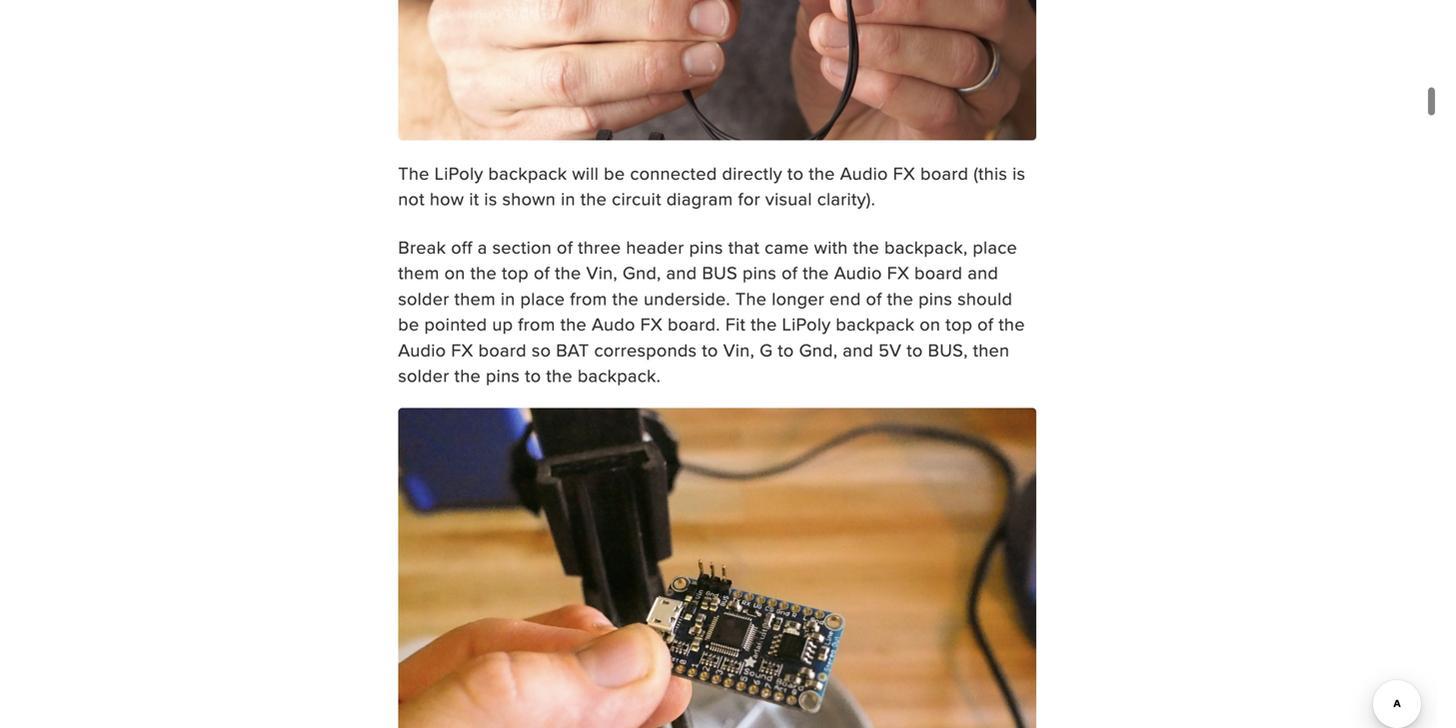 Task type: vqa. For each thing, say whether or not it's contained in the screenshot.
should
yes



Task type: describe. For each thing, give the bounding box(es) containing it.
0 vertical spatial vin,
[[586, 260, 618, 286]]

audio inside the lipoly backpack will be connected directly to the audio fx board (this is not how it is shown in the circuit diagram for visual clarity).
[[840, 160, 888, 186]]

up
[[492, 311, 513, 337]]

for
[[738, 186, 761, 212]]

bus
[[702, 260, 738, 286]]

backpack inside the lipoly backpack will be connected directly to the audio fx board (this is not how it is shown in the circuit diagram for visual clarity).
[[488, 160, 567, 186]]

2 vertical spatial board
[[479, 337, 527, 363]]

fx down the backpack,
[[887, 260, 910, 286]]

then
[[973, 337, 1010, 363]]

pins left should
[[919, 286, 953, 311]]

image: hacks_afchewcomp_v001_8475.jpg element
[[398, 0, 1037, 140]]

three
[[578, 234, 621, 260]]

(this
[[974, 160, 1008, 186]]

the inside break off a section of three header pins that came with the backpack, place them on the top of the vin, gnd, and bus pins of the audio fx board and solder them in place from the underside. the longer end of the pins should be pointed up from the audo fx board. fit the lipoly backpack on top of the audio fx board so bat corresponds to vin, g to gnd, and 5v to bus, then solder the pins to the backpack.
[[736, 286, 767, 311]]

it
[[469, 186, 479, 212]]

1 horizontal spatial them
[[454, 286, 496, 311]]

the up g
[[751, 311, 777, 337]]

2 vertical spatial audio
[[398, 337, 446, 363]]

0 horizontal spatial is
[[484, 186, 497, 212]]

the down three
[[555, 260, 581, 286]]

circuit
[[612, 186, 662, 212]]

break
[[398, 234, 446, 260]]

clarity).
[[817, 186, 876, 212]]

bus,
[[928, 337, 968, 363]]

so
[[532, 337, 551, 363]]

visual
[[766, 186, 812, 212]]

audo
[[592, 311, 635, 337]]

pins down up
[[486, 363, 520, 388]]

1 solder from the top
[[398, 286, 449, 311]]

corresponds
[[594, 337, 697, 363]]

of left three
[[557, 234, 573, 260]]

not
[[398, 186, 425, 212]]

lipoly inside break off a section of three header pins that came with the backpack, place them on the top of the vin, gnd, and bus pins of the audio fx board and solder them in place from the underside. the longer end of the pins should be pointed up from the audo fx board. fit the lipoly backpack on top of the audio fx board so bat corresponds to vin, g to gnd, and 5v to bus, then solder the pins to the backpack.
[[782, 311, 831, 337]]

with
[[814, 234, 848, 260]]

of down came
[[782, 260, 798, 286]]

the up clarity).
[[809, 160, 835, 186]]

fx inside the lipoly backpack will be connected directly to the audio fx board (this is not how it is shown in the circuit diagram for visual clarity).
[[893, 160, 916, 186]]

the up audo
[[612, 286, 639, 311]]

the up the 5v
[[887, 286, 914, 311]]

0 horizontal spatial them
[[398, 260, 440, 286]]

shown
[[502, 186, 556, 212]]

bat
[[556, 337, 589, 363]]

of right end
[[866, 286, 882, 311]]

to down board.
[[702, 337, 718, 363]]

fit
[[725, 311, 746, 337]]

of down should
[[978, 311, 994, 337]]

fx down pointed
[[451, 337, 474, 363]]

0 horizontal spatial gnd,
[[623, 260, 661, 286]]

to inside the lipoly backpack will be connected directly to the audio fx board (this is not how it is shown in the circuit diagram for visual clarity).
[[788, 160, 804, 186]]

section
[[492, 234, 552, 260]]

1 horizontal spatial and
[[843, 337, 874, 363]]

the right with at right
[[853, 234, 880, 260]]

in inside break off a section of three header pins that came with the backpack, place them on the top of the vin, gnd, and bus pins of the audio fx board and solder them in place from the underside. the longer end of the pins should be pointed up from the audo fx board. fit the lipoly backpack on top of the audio fx board so bat corresponds to vin, g to gnd, and 5v to bus, then solder the pins to the backpack.
[[501, 286, 515, 311]]

0 horizontal spatial and
[[666, 260, 697, 286]]

1 horizontal spatial from
[[570, 286, 607, 311]]

5v
[[879, 337, 902, 363]]



Task type: locate. For each thing, give the bounding box(es) containing it.
board inside the lipoly backpack will be connected directly to the audio fx board (this is not how it is shown in the circuit diagram for visual clarity).
[[921, 160, 969, 186]]

0 horizontal spatial vin,
[[586, 260, 618, 286]]

board down up
[[479, 337, 527, 363]]

lipoly up how
[[435, 160, 483, 186]]

break off a section of three header pins that came with the backpack, place them on the top of the vin, gnd, and bus pins of the audio fx board and solder them in place from the underside. the longer end of the pins should be pointed up from the audo fx board. fit the lipoly backpack on top of the audio fx board so bat corresponds to vin, g to gnd, and 5v to bus, then solder the pins to the backpack.
[[398, 234, 1025, 388]]

the
[[809, 160, 835, 186], [581, 186, 607, 212], [853, 234, 880, 260], [470, 260, 497, 286], [555, 260, 581, 286], [803, 260, 829, 286], [612, 286, 639, 311], [887, 286, 914, 311], [560, 311, 587, 337], [751, 311, 777, 337], [999, 311, 1025, 337], [454, 363, 481, 388], [546, 363, 573, 388]]

on down off
[[445, 260, 465, 286]]

end
[[830, 286, 861, 311]]

1 horizontal spatial the
[[736, 286, 767, 311]]

the lipoly backpack will be connected directly to the audio fx board (this is not how it is shown in the circuit diagram for visual clarity).
[[398, 160, 1026, 212]]

pins
[[689, 234, 723, 260], [743, 260, 777, 286], [919, 286, 953, 311], [486, 363, 520, 388]]

1 horizontal spatial lipoly
[[782, 311, 831, 337]]

in inside the lipoly backpack will be connected directly to the audio fx board (this is not how it is shown in the circuit diagram for visual clarity).
[[561, 186, 576, 212]]

of
[[557, 234, 573, 260], [534, 260, 550, 286], [782, 260, 798, 286], [866, 286, 882, 311], [978, 311, 994, 337]]

0 vertical spatial board
[[921, 160, 969, 186]]

the
[[398, 160, 430, 186], [736, 286, 767, 311]]

will
[[572, 160, 599, 186]]

and left the 5v
[[843, 337, 874, 363]]

them
[[398, 260, 440, 286], [454, 286, 496, 311]]

in
[[561, 186, 576, 212], [501, 286, 515, 311]]

1 vertical spatial on
[[920, 311, 941, 337]]

be inside break off a section of three header pins that came with the backpack, place them on the top of the vin, gnd, and bus pins of the audio fx board and solder them in place from the underside. the longer end of the pins should be pointed up from the audo fx board. fit the lipoly backpack on top of the audio fx board so bat corresponds to vin, g to gnd, and 5v to bus, then solder the pins to the backpack.
[[398, 311, 419, 337]]

0 vertical spatial backpack
[[488, 160, 567, 186]]

be right will
[[604, 160, 625, 186]]

them down break
[[398, 260, 440, 286]]

solder up pointed
[[398, 286, 449, 311]]

0 vertical spatial solder
[[398, 286, 449, 311]]

directly
[[722, 160, 783, 186]]

vin,
[[586, 260, 618, 286], [723, 337, 755, 363]]

the down pointed
[[454, 363, 481, 388]]

board.
[[668, 311, 721, 337]]

0 horizontal spatial be
[[398, 311, 419, 337]]

of down section
[[534, 260, 550, 286]]

backpack inside break off a section of three header pins that came with the backpack, place them on the top of the vin, gnd, and bus pins of the audio fx board and solder them in place from the underside. the longer end of the pins should be pointed up from the audo fx board. fit the lipoly backpack on top of the audio fx board so bat corresponds to vin, g to gnd, and 5v to bus, then solder the pins to the backpack.
[[836, 311, 915, 337]]

backpack up shown
[[488, 160, 567, 186]]

1 horizontal spatial top
[[946, 311, 973, 337]]

1 horizontal spatial be
[[604, 160, 625, 186]]

the down will
[[581, 186, 607, 212]]

0 vertical spatial lipoly
[[435, 160, 483, 186]]

and up should
[[968, 260, 999, 286]]

0 vertical spatial gnd,
[[623, 260, 661, 286]]

audio
[[840, 160, 888, 186], [834, 260, 882, 286], [398, 337, 446, 363]]

backpack up the 5v
[[836, 311, 915, 337]]

1 horizontal spatial in
[[561, 186, 576, 212]]

a
[[478, 234, 488, 260]]

to
[[788, 160, 804, 186], [702, 337, 718, 363], [778, 337, 794, 363], [907, 337, 923, 363], [525, 363, 541, 388]]

0 horizontal spatial on
[[445, 260, 465, 286]]

the inside the lipoly backpack will be connected directly to the audio fx board (this is not how it is shown in the circuit diagram for visual clarity).
[[398, 160, 430, 186]]

is
[[1013, 160, 1026, 186], [484, 186, 497, 212]]

1 horizontal spatial on
[[920, 311, 941, 337]]

on up the bus,
[[920, 311, 941, 337]]

1 horizontal spatial backpack
[[836, 311, 915, 337]]

place
[[973, 234, 1018, 260], [520, 286, 565, 311]]

the up not
[[398, 160, 430, 186]]

0 vertical spatial place
[[973, 234, 1018, 260]]

place up so
[[520, 286, 565, 311]]

gnd,
[[623, 260, 661, 286], [799, 337, 838, 363]]

be left pointed
[[398, 311, 419, 337]]

backpack
[[488, 160, 567, 186], [836, 311, 915, 337]]

0 horizontal spatial in
[[501, 286, 515, 311]]

the down with at right
[[803, 260, 829, 286]]

from up so
[[518, 311, 555, 337]]

underside.
[[644, 286, 731, 311]]

g
[[760, 337, 773, 363]]

1 vertical spatial the
[[736, 286, 767, 311]]

the down bat
[[546, 363, 573, 388]]

gnd, down header
[[623, 260, 661, 286]]

lipoly
[[435, 160, 483, 186], [782, 311, 831, 337]]

2 solder from the top
[[398, 363, 449, 388]]

2 horizontal spatial and
[[968, 260, 999, 286]]

gnd, right g
[[799, 337, 838, 363]]

the up fit
[[736, 286, 767, 311]]

the down "a"
[[470, 260, 497, 286]]

solder down pointed
[[398, 363, 449, 388]]

backpack.
[[578, 363, 661, 388]]

be
[[604, 160, 625, 186], [398, 311, 419, 337]]

pins up bus
[[689, 234, 723, 260]]

audio down pointed
[[398, 337, 446, 363]]

1 vertical spatial top
[[946, 311, 973, 337]]

pins down that
[[743, 260, 777, 286]]

0 horizontal spatial from
[[518, 311, 555, 337]]

1 horizontal spatial vin,
[[723, 337, 755, 363]]

fx up the backpack,
[[893, 160, 916, 186]]

top up the bus,
[[946, 311, 973, 337]]

vin, down fit
[[723, 337, 755, 363]]

to right the 5v
[[907, 337, 923, 363]]

backpack,
[[885, 234, 968, 260]]

1 horizontal spatial place
[[973, 234, 1018, 260]]

header
[[626, 234, 684, 260]]

to up "visual" at the right top
[[788, 160, 804, 186]]

should
[[958, 286, 1013, 311]]

is right (this
[[1013, 160, 1026, 186]]

pointed
[[424, 311, 487, 337]]

to right g
[[778, 337, 794, 363]]

0 vertical spatial in
[[561, 186, 576, 212]]

top down section
[[502, 260, 529, 286]]

to down so
[[525, 363, 541, 388]]

1 vertical spatial backpack
[[836, 311, 915, 337]]

how
[[430, 186, 464, 212]]

top
[[502, 260, 529, 286], [946, 311, 973, 337]]

1 horizontal spatial is
[[1013, 160, 1026, 186]]

place up should
[[973, 234, 1018, 260]]

on
[[445, 260, 465, 286], [920, 311, 941, 337]]

1 horizontal spatial gnd,
[[799, 337, 838, 363]]

the up bat
[[560, 311, 587, 337]]

fx up corresponds
[[640, 311, 663, 337]]

0 vertical spatial top
[[502, 260, 529, 286]]

and up underside.
[[666, 260, 697, 286]]

board down the backpack,
[[915, 260, 963, 286]]

came
[[765, 234, 809, 260]]

0 vertical spatial the
[[398, 160, 430, 186]]

1 vertical spatial be
[[398, 311, 419, 337]]

hacks_p6130319.jpg image
[[398, 409, 1037, 729]]

them up pointed
[[454, 286, 496, 311]]

lipoly inside the lipoly backpack will be connected directly to the audio fx board (this is not how it is shown in the circuit diagram for visual clarity).
[[435, 160, 483, 186]]

is right it
[[484, 186, 497, 212]]

0 horizontal spatial place
[[520, 286, 565, 311]]

audio up end
[[834, 260, 882, 286]]

connected
[[630, 160, 717, 186]]

0 horizontal spatial the
[[398, 160, 430, 186]]

1 vertical spatial vin,
[[723, 337, 755, 363]]

and
[[666, 260, 697, 286], [968, 260, 999, 286], [843, 337, 874, 363]]

0 vertical spatial audio
[[840, 160, 888, 186]]

be inside the lipoly backpack will be connected directly to the audio fx board (this is not how it is shown in the circuit diagram for visual clarity).
[[604, 160, 625, 186]]

that
[[728, 234, 760, 260]]

longer
[[772, 286, 825, 311]]

board left (this
[[921, 160, 969, 186]]

audio up clarity).
[[840, 160, 888, 186]]

0 horizontal spatial lipoly
[[435, 160, 483, 186]]

0 vertical spatial be
[[604, 160, 625, 186]]

vin, down three
[[586, 260, 618, 286]]

1 vertical spatial gnd,
[[799, 337, 838, 363]]

the up then
[[999, 311, 1025, 337]]

from
[[570, 286, 607, 311], [518, 311, 555, 337]]

board
[[921, 160, 969, 186], [915, 260, 963, 286], [479, 337, 527, 363]]

0 horizontal spatial top
[[502, 260, 529, 286]]

off
[[451, 234, 473, 260]]

lipoly down longer
[[782, 311, 831, 337]]

in up up
[[501, 286, 515, 311]]

1 vertical spatial in
[[501, 286, 515, 311]]

0 vertical spatial on
[[445, 260, 465, 286]]

0 horizontal spatial backpack
[[488, 160, 567, 186]]

1 vertical spatial audio
[[834, 260, 882, 286]]

diagram
[[667, 186, 733, 212]]

1 vertical spatial solder
[[398, 363, 449, 388]]

1 vertical spatial lipoly
[[782, 311, 831, 337]]

1 vertical spatial place
[[520, 286, 565, 311]]

1 vertical spatial board
[[915, 260, 963, 286]]

in down will
[[561, 186, 576, 212]]

fx
[[893, 160, 916, 186], [887, 260, 910, 286], [640, 311, 663, 337], [451, 337, 474, 363]]

from up audo
[[570, 286, 607, 311]]

solder
[[398, 286, 449, 311], [398, 363, 449, 388]]



